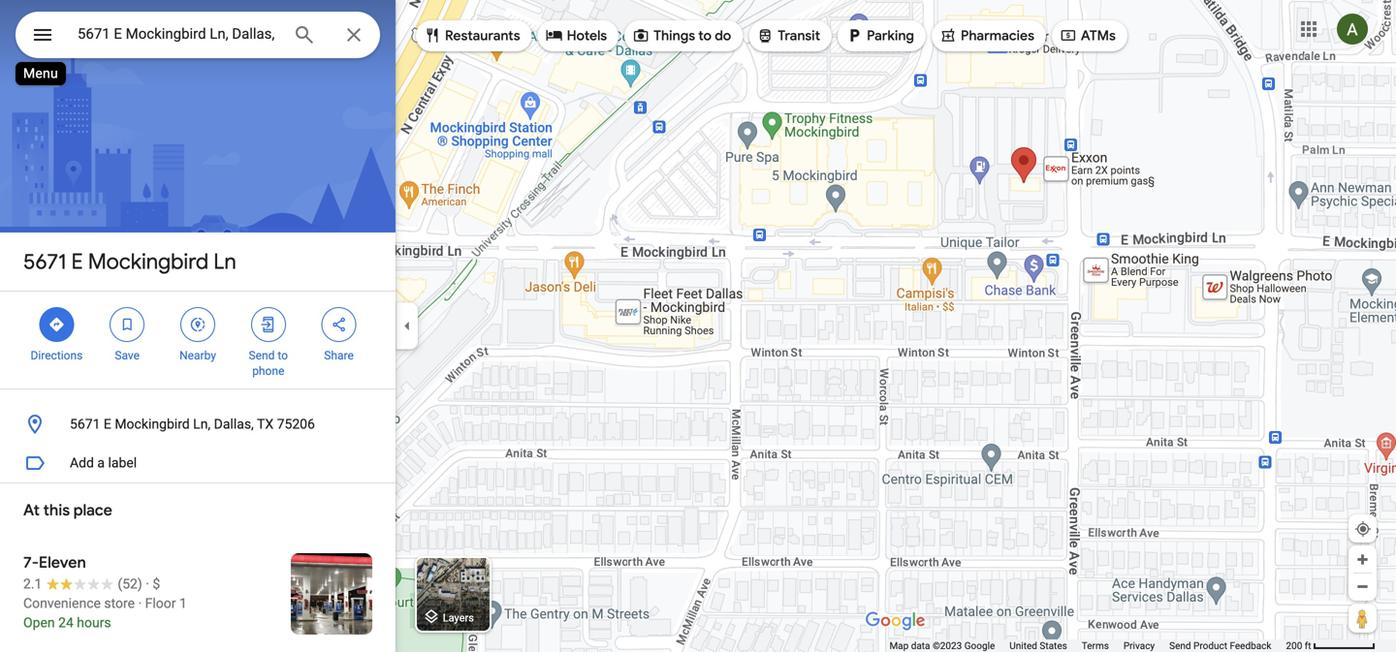 Task type: locate. For each thing, give the bounding box(es) containing it.
0 horizontal spatial send
[[249, 349, 275, 363]]

2.1 stars 52 reviews image
[[23, 575, 142, 594]]

united states button
[[1010, 640, 1067, 652]]

©2023
[[933, 640, 962, 652]]

1 horizontal spatial ·
[[146, 576, 149, 592]]

ft
[[1305, 640, 1311, 652]]

0 horizontal spatial 5671
[[23, 248, 66, 275]]

1 horizontal spatial send
[[1169, 640, 1191, 652]]

0 vertical spatial e
[[71, 248, 83, 275]]

1 vertical spatial send
[[1169, 640, 1191, 652]]

· $
[[146, 576, 160, 592]]


[[424, 25, 441, 46]]

to left do on the right top of the page
[[698, 27, 712, 45]]

200 ft
[[1286, 640, 1311, 652]]

send up phone
[[249, 349, 275, 363]]

5671 inside button
[[70, 416, 100, 432]]

send product feedback
[[1169, 640, 1271, 652]]

place
[[73, 501, 112, 521]]

united
[[1010, 640, 1037, 652]]

0 vertical spatial to
[[698, 27, 712, 45]]

· left $
[[146, 576, 149, 592]]

states
[[1040, 640, 1067, 652]]

send
[[249, 349, 275, 363], [1169, 640, 1191, 652]]

1 horizontal spatial 5671
[[70, 416, 100, 432]]

footer containing map data ©2023 google
[[889, 640, 1286, 652]]

e inside button
[[104, 416, 111, 432]]

1 vertical spatial e
[[104, 416, 111, 432]]

5671 up 
[[23, 248, 66, 275]]


[[31, 21, 54, 49]]

5671 for 5671 e mockingbird ln, dallas, tx 75206
[[70, 416, 100, 432]]

ln,
[[193, 416, 211, 432]]

floor
[[145, 596, 176, 612]]

200 ft button
[[1286, 640, 1376, 652]]

0 horizontal spatial to
[[278, 349, 288, 363]]

1 vertical spatial to
[[278, 349, 288, 363]]

to up phone
[[278, 349, 288, 363]]

restaurants
[[445, 27, 520, 45]]

send inside button
[[1169, 640, 1191, 652]]

pharmacies
[[961, 27, 1034, 45]]

e up directions
[[71, 248, 83, 275]]

map
[[889, 640, 909, 652]]

mockingbird inside 5671 e mockingbird ln, dallas, tx 75206 button
[[115, 416, 190, 432]]

send for send product feedback
[[1169, 640, 1191, 652]]

hours
[[77, 615, 111, 631]]

0 vertical spatial mockingbird
[[88, 248, 209, 275]]

send for send to phone
[[249, 349, 275, 363]]

send inside send to phone
[[249, 349, 275, 363]]

5671
[[23, 248, 66, 275], [70, 416, 100, 432]]

show street view coverage image
[[1349, 604, 1377, 633]]

zoom in image
[[1355, 553, 1370, 567]]

0 horizontal spatial e
[[71, 248, 83, 275]]

1 vertical spatial ·
[[138, 596, 142, 612]]

atms
[[1081, 27, 1116, 45]]

footer
[[889, 640, 1286, 652]]

zoom out image
[[1355, 580, 1370, 594]]

show your location image
[[1354, 521, 1372, 538]]

 things to do
[[632, 25, 731, 46]]

label
[[108, 455, 137, 471]]

1 horizontal spatial e
[[104, 416, 111, 432]]

1 vertical spatial 5671
[[70, 416, 100, 432]]

to inside send to phone
[[278, 349, 288, 363]]

product
[[1193, 640, 1227, 652]]

 button
[[16, 12, 70, 62]]

5671 e mockingbird ln main content
[[0, 0, 396, 652]]

nearby
[[179, 349, 216, 363]]

google
[[964, 640, 995, 652]]

5671 e mockingbird ln, dallas, tx 75206
[[70, 416, 315, 432]]

75206
[[277, 416, 315, 432]]

price: inexpensive image
[[153, 576, 160, 592]]

1 vertical spatial mockingbird
[[115, 416, 190, 432]]

· right the store
[[138, 596, 142, 612]]

e up add a label
[[104, 416, 111, 432]]

mockingbird up 
[[88, 248, 209, 275]]

1 horizontal spatial to
[[698, 27, 712, 45]]

mockingbird up the label
[[115, 416, 190, 432]]

things
[[654, 27, 695, 45]]

 parking
[[845, 25, 914, 46]]

5671 up add
[[70, 416, 100, 432]]

e
[[71, 248, 83, 275], [104, 416, 111, 432]]

0 vertical spatial 5671
[[23, 248, 66, 275]]


[[260, 314, 277, 335]]

mockingbird for ln
[[88, 248, 209, 275]]

0 vertical spatial send
[[249, 349, 275, 363]]

to
[[698, 27, 712, 45], [278, 349, 288, 363]]

·
[[146, 576, 149, 592], [138, 596, 142, 612]]

send product feedback button
[[1169, 640, 1271, 652]]

5671 e mockingbird ln
[[23, 248, 236, 275]]

 search field
[[16, 12, 380, 62]]

dallas,
[[214, 416, 254, 432]]

layers
[[443, 612, 474, 624]]

at this place
[[23, 501, 112, 521]]

0 vertical spatial ·
[[146, 576, 149, 592]]

send left product
[[1169, 640, 1191, 652]]

terms button
[[1082, 640, 1109, 652]]


[[632, 25, 650, 46]]

None field
[[78, 22, 277, 46]]

ln
[[213, 248, 236, 275]]

actions for 5671 e mockingbird ln region
[[0, 292, 396, 389]]

add
[[70, 455, 94, 471]]

mockingbird for ln,
[[115, 416, 190, 432]]

0 horizontal spatial ·
[[138, 596, 142, 612]]

send to phone
[[249, 349, 288, 378]]

mockingbird
[[88, 248, 209, 275], [115, 416, 190, 432]]

 atms
[[1060, 25, 1116, 46]]

share
[[324, 349, 354, 363]]

hotels
[[567, 27, 607, 45]]

eleven
[[39, 553, 86, 573]]

do
[[715, 27, 731, 45]]

to inside  things to do
[[698, 27, 712, 45]]

convenience
[[23, 596, 101, 612]]



Task type: describe. For each thing, give the bounding box(es) containing it.
200
[[1286, 640, 1302, 652]]


[[845, 25, 863, 46]]

data
[[911, 640, 930, 652]]


[[939, 25, 957, 46]]

collapse side panel image
[[397, 316, 418, 337]]

add a label button
[[0, 444, 396, 483]]

e for 5671 e mockingbird ln
[[71, 248, 83, 275]]

parking
[[867, 27, 914, 45]]


[[48, 314, 65, 335]]

 transit
[[756, 25, 820, 46]]

save
[[115, 349, 140, 363]]

e for 5671 e mockingbird ln, dallas, tx 75206
[[104, 416, 111, 432]]

2.1
[[23, 576, 42, 592]]

(52)
[[118, 576, 142, 592]]


[[1060, 25, 1077, 46]]

map data ©2023 google
[[889, 640, 995, 652]]

open
[[23, 615, 55, 631]]

convenience store · floor 1 open 24 hours
[[23, 596, 187, 631]]

footer inside google maps element
[[889, 640, 1286, 652]]

tx
[[257, 416, 274, 432]]

this
[[43, 501, 70, 521]]

add a label
[[70, 455, 137, 471]]

directions
[[31, 349, 83, 363]]

24
[[58, 615, 74, 631]]

5671 for 5671 e mockingbird ln
[[23, 248, 66, 275]]


[[756, 25, 774, 46]]

google account: angela cha  
(angela.cha@adept.ai) image
[[1337, 14, 1368, 45]]

united states
[[1010, 640, 1067, 652]]

1
[[179, 596, 187, 612]]


[[330, 314, 348, 335]]


[[118, 314, 136, 335]]

privacy
[[1124, 640, 1155, 652]]

none field inside '5671 e mockingbird ln, dallas, tx 75206' field
[[78, 22, 277, 46]]

7-
[[23, 553, 39, 573]]


[[189, 314, 206, 335]]

store
[[104, 596, 135, 612]]

5671 e mockingbird ln, dallas, tx 75206 button
[[0, 405, 396, 444]]

 restaurants
[[424, 25, 520, 46]]

google maps element
[[0, 0, 1396, 652]]

5671 E Mockingbird Ln, Dallas, TX 75206 field
[[16, 12, 380, 58]]

 hotels
[[546, 25, 607, 46]]

at
[[23, 501, 40, 521]]

 pharmacies
[[939, 25, 1034, 46]]

a
[[97, 455, 105, 471]]

terms
[[1082, 640, 1109, 652]]

phone
[[252, 365, 284, 378]]


[[546, 25, 563, 46]]

feedback
[[1230, 640, 1271, 652]]

$
[[153, 576, 160, 592]]

· inside convenience store · floor 1 open 24 hours
[[138, 596, 142, 612]]

transit
[[778, 27, 820, 45]]

privacy button
[[1124, 640, 1155, 652]]

7-eleven
[[23, 553, 86, 573]]



Task type: vqa. For each thing, say whether or not it's contained in the screenshot.
$830 associated with $830 is low for Economy — $158 cheaper than usual
no



